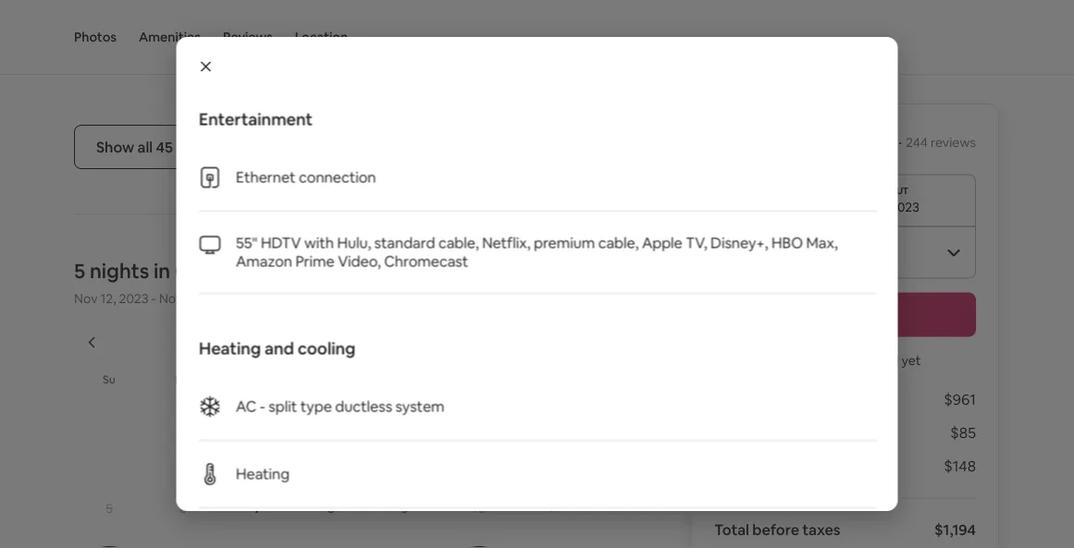 Task type: vqa. For each thing, say whether or not it's contained in the screenshot.
rightmost distance,
no



Task type: locate. For each thing, give the bounding box(es) containing it.
premium
[[533, 234, 595, 253]]

disney+,
[[710, 234, 768, 253]]

reviews
[[931, 134, 976, 151]]

- down in
[[151, 290, 156, 307]]

6 button
[[146, 473, 220, 545]]

netflix,
[[482, 234, 530, 253]]

2 horizontal spatial 2023
[[352, 333, 386, 352]]

nov
[[74, 290, 98, 307], [159, 290, 183, 307]]

show
[[96, 137, 134, 156]]

video,
[[337, 252, 380, 271]]

show all 45 amenities button
[[74, 125, 266, 169]]

private
[[111, 52, 158, 71]]

0 horizontal spatial nov
[[74, 290, 98, 307]]

with
[[304, 234, 334, 253]]

system
[[395, 397, 444, 416]]

hdtv
[[260, 234, 301, 253]]

5 for 5
[[106, 500, 113, 517]]

0 horizontal spatial cable,
[[438, 234, 478, 253]]

1 horizontal spatial 5
[[106, 500, 113, 517]]

2023 right november
[[352, 333, 386, 352]]

1 vertical spatial heating
[[235, 465, 289, 484]]

ac
[[235, 397, 256, 416]]

heating
[[198, 338, 261, 359], [235, 465, 289, 484]]

$961
[[944, 390, 976, 409]]

1 vertical spatial 5
[[106, 500, 113, 517]]

yet
[[902, 352, 921, 369]]

-
[[151, 290, 156, 307], [259, 397, 265, 416]]

5 inside button
[[106, 500, 113, 517]]

2023
[[119, 290, 149, 307], [202, 290, 232, 307], [352, 333, 386, 352]]

cable, left apple
[[598, 234, 638, 253]]

2 cable, from the left
[[598, 234, 638, 253]]

0 vertical spatial heating
[[198, 338, 261, 359]]

private patio or balcony
[[111, 52, 271, 71]]

2023 right 12,
[[119, 290, 149, 307]]

be
[[831, 352, 846, 369]]

su
[[103, 373, 116, 387]]

5 inside 5 nights in culver city nov 12, 2023 - nov 17, 2023
[[74, 258, 85, 284]]

ductless
[[335, 397, 392, 416]]

11 button
[[516, 473, 590, 545]]

4.99
[[870, 134, 896, 151]]

what this place offers dialog
[[176, 37, 898, 512]]

heating left and
[[198, 338, 261, 359]]

taxes
[[802, 521, 840, 540]]

2023 right 17,
[[202, 290, 232, 307]]

nov left 12,
[[74, 290, 98, 307]]

balcony
[[217, 52, 271, 71]]

0 vertical spatial 5
[[74, 258, 85, 284]]

0 horizontal spatial 2023
[[119, 290, 149, 307]]

patio
[[161, 52, 196, 71]]

total
[[715, 521, 749, 540]]

5 nights in culver city nov 12, 2023 - nov 17, 2023
[[74, 258, 281, 307]]

0 horizontal spatial -
[[151, 290, 156, 307]]

1 horizontal spatial nov
[[159, 290, 183, 307]]

heating and cooling
[[198, 338, 355, 359]]

- right the ac
[[259, 397, 265, 416]]

2 button
[[368, 399, 442, 471]]

0 vertical spatial -
[[151, 290, 156, 307]]

12,
[[100, 290, 116, 307]]

entertainment
[[198, 108, 312, 130]]

cable,
[[438, 234, 478, 253], [598, 234, 638, 253]]

charged
[[849, 352, 899, 369]]

- inside 5 nights in culver city nov 12, 2023 - nov 17, 2023
[[151, 290, 156, 307]]

$85
[[950, 424, 976, 443]]

9 button
[[368, 473, 442, 545]]

10 button
[[442, 473, 516, 545]]

apple
[[641, 234, 682, 253]]

reviews
[[223, 29, 273, 45]]

5 left nights
[[74, 258, 85, 284]]

1
[[329, 426, 334, 443]]

8 button
[[294, 473, 368, 545]]

0 horizontal spatial 5
[[74, 258, 85, 284]]

- inside what this place offers dialog
[[259, 397, 265, 416]]

2
[[402, 426, 409, 443]]

reviews button
[[223, 0, 273, 74]]

cable, left netflix,
[[438, 234, 478, 253]]

5 left 6
[[106, 500, 113, 517]]

1 horizontal spatial cable,
[[598, 234, 638, 253]]

nov left 17,
[[159, 290, 183, 307]]

ethernet connection
[[235, 168, 376, 187]]

mo
[[175, 373, 191, 387]]

45
[[156, 137, 173, 156]]

1 horizontal spatial -
[[259, 397, 265, 416]]

·
[[899, 134, 902, 151]]

1 vertical spatial -
[[259, 397, 265, 416]]

heating up 7
[[235, 465, 289, 484]]



Task type: describe. For each thing, give the bounding box(es) containing it.
11/12/2023
[[726, 198, 790, 215]]

you
[[770, 352, 792, 369]]

5 for 5 nights in culver city nov 12, 2023 - nov 17, 2023
[[74, 258, 85, 284]]

2 nov from the left
[[159, 290, 183, 307]]

11
[[548, 500, 559, 517]]

5 button
[[72, 473, 146, 545]]

amenities
[[176, 137, 244, 156]]

before
[[752, 521, 799, 540]]

and
[[264, 338, 294, 359]]

show all 45 amenities
[[96, 137, 244, 156]]

amenities button
[[139, 0, 201, 74]]

november
[[276, 333, 349, 352]]

cleaning fee
[[715, 424, 800, 443]]

1 horizontal spatial 2023
[[202, 290, 232, 307]]

17,
[[185, 290, 199, 307]]

location button
[[295, 0, 348, 74]]

4.99 · 244 reviews
[[870, 134, 976, 151]]

1 cable, from the left
[[438, 234, 478, 253]]

1 nov from the left
[[74, 290, 98, 307]]

or
[[200, 52, 214, 71]]

ethernet
[[235, 168, 295, 187]]

you won't be charged yet
[[770, 352, 921, 369]]

city
[[241, 258, 281, 284]]

in
[[154, 258, 170, 284]]

cleaning fee button
[[715, 424, 800, 443]]

3 button
[[442, 399, 516, 471]]

nights
[[90, 258, 149, 284]]

photos
[[74, 29, 117, 45]]

heating for heating
[[235, 465, 289, 484]]

max,
[[806, 234, 837, 253]]

1 button
[[294, 399, 368, 471]]

calendar application
[[52, 313, 1074, 549]]

won't
[[795, 352, 828, 369]]

2023 inside calendar application
[[352, 333, 386, 352]]

tv,
[[685, 234, 707, 253]]

8
[[327, 500, 335, 517]]

cooling
[[297, 338, 355, 359]]

standard
[[374, 234, 435, 253]]

9
[[401, 500, 409, 517]]

4
[[549, 426, 557, 443]]

7 button
[[220, 473, 294, 545]]

chromecast
[[384, 252, 468, 271]]

ac - split type ductless system
[[235, 397, 444, 416]]

total before taxes
[[715, 521, 840, 540]]

type
[[300, 397, 331, 416]]

$1,194
[[934, 521, 976, 540]]

culver
[[175, 258, 237, 284]]

$148
[[944, 457, 976, 476]]

heating for heating and cooling
[[198, 338, 261, 359]]

fee
[[777, 424, 800, 443]]

location
[[295, 29, 348, 45]]

11/17/2023
[[857, 198, 920, 215]]

3
[[476, 426, 483, 443]]

amazon
[[235, 252, 292, 271]]

amenities
[[139, 29, 201, 45]]

7
[[254, 500, 261, 517]]

244
[[906, 134, 928, 151]]

hbo
[[771, 234, 803, 253]]

10
[[473, 500, 486, 517]]

all
[[137, 137, 153, 156]]

photos button
[[74, 0, 117, 74]]

connection
[[298, 168, 376, 187]]

55"
[[235, 234, 257, 253]]

prime
[[295, 252, 334, 271]]

4 button
[[516, 399, 590, 471]]

55" hdtv with hulu, standard cable, netflix, premium cable, apple tv, disney+, hbo max, amazon prime video, chromecast
[[235, 234, 837, 271]]

hulu,
[[337, 234, 371, 253]]

split
[[268, 397, 297, 416]]

november 2023
[[276, 333, 386, 352]]



